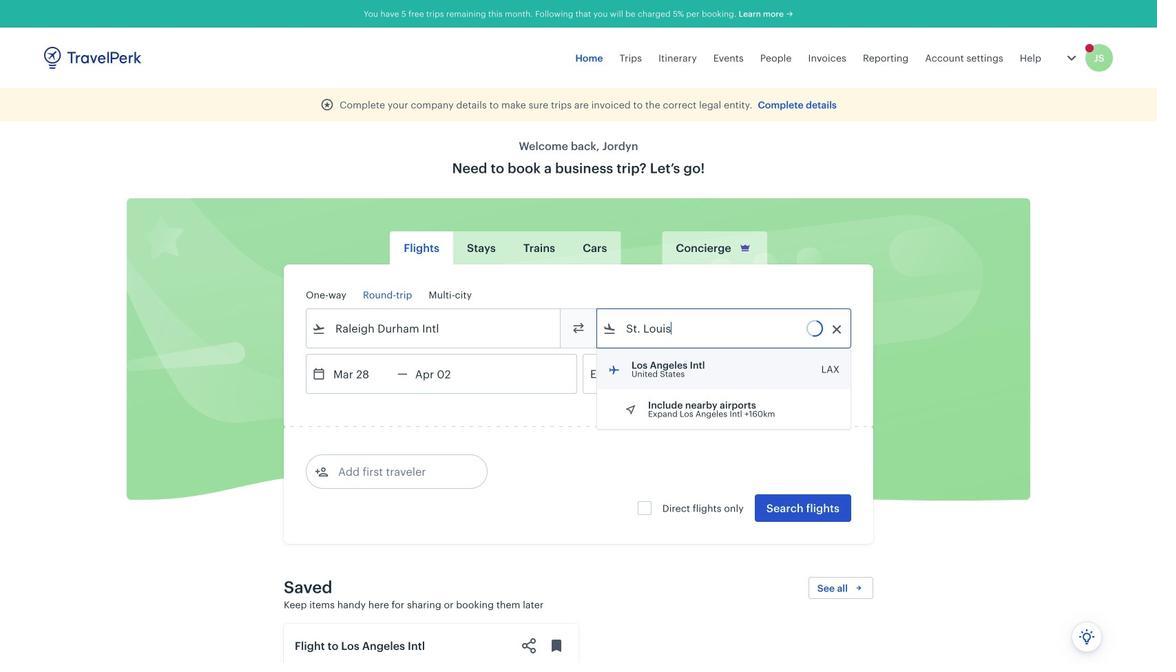 Task type: describe. For each thing, give the bounding box(es) containing it.
From search field
[[326, 318, 542, 340]]

To search field
[[617, 318, 833, 340]]



Task type: locate. For each thing, give the bounding box(es) containing it.
Add first traveler search field
[[329, 461, 472, 483]]

Return text field
[[408, 355, 479, 393]]

Depart text field
[[326, 355, 397, 393]]



